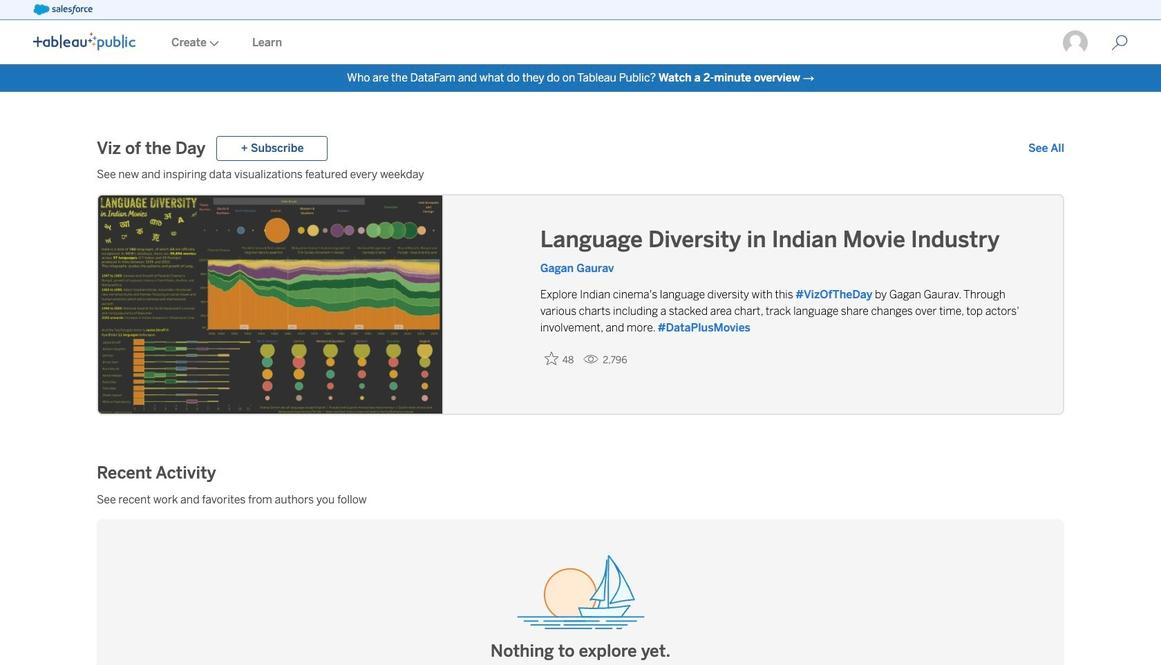 Task type: vqa. For each thing, say whether or not it's contained in the screenshot.
the rightmost 1959-
no



Task type: describe. For each thing, give the bounding box(es) containing it.
recent activity heading
[[97, 462, 216, 484]]

see new and inspiring data visualizations featured every weekday element
[[97, 167, 1065, 183]]

see recent work and favorites from authors you follow element
[[97, 492, 1065, 509]]

add favorite image
[[545, 352, 558, 366]]

viz of the day heading
[[97, 138, 206, 160]]

see all viz of the day element
[[1029, 140, 1065, 157]]

go to search image
[[1095, 35, 1145, 51]]

create image
[[207, 41, 219, 46]]

salesforce logo image
[[33, 4, 93, 15]]



Task type: locate. For each thing, give the bounding box(es) containing it.
christina.overa image
[[1062, 29, 1090, 57]]

tableau public viz of the day image
[[98, 196, 444, 417]]

Add Favorite button
[[540, 348, 578, 371]]

logo image
[[33, 32, 136, 50]]



